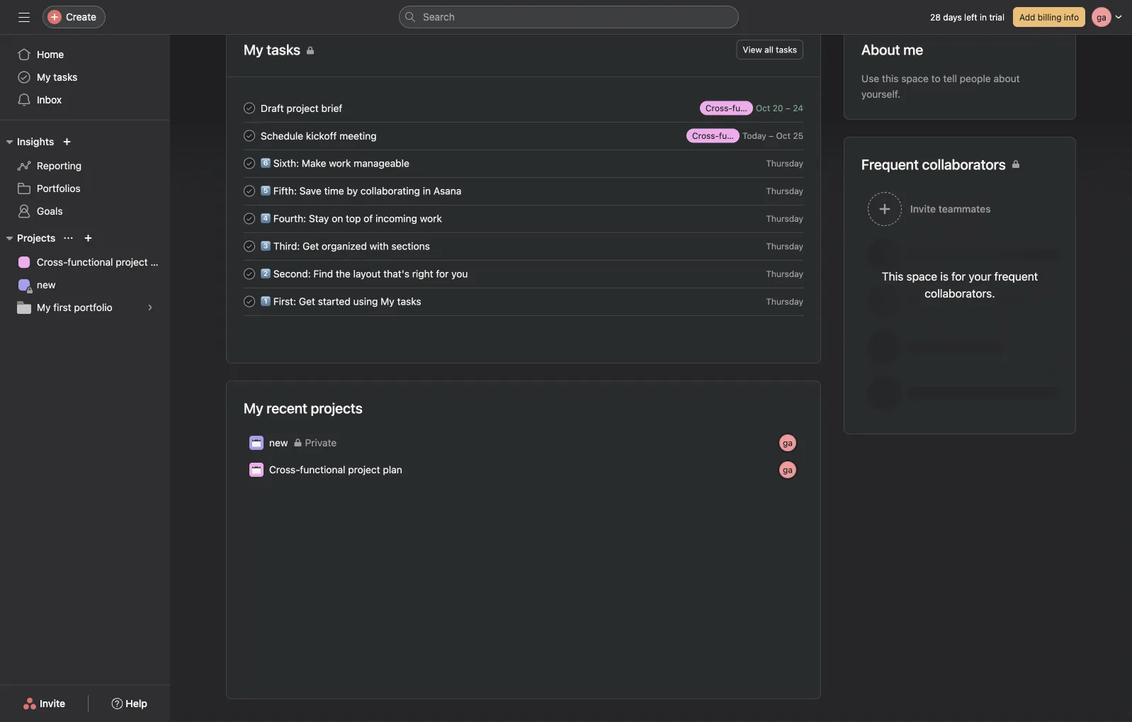 Task type: vqa. For each thing, say whether or not it's contained in the screenshot.
5th Thursday from the top
yes



Task type: describe. For each thing, give the bounding box(es) containing it.
portfolios
[[37, 183, 81, 194]]

find
[[314, 268, 333, 279]]

cross-functional project plan link
[[9, 251, 170, 274]]

completed image for draft
[[241, 100, 258, 117]]

sections
[[392, 240, 430, 252]]

6️⃣ sixth: make work manageable
[[261, 157, 410, 169]]

for
[[436, 268, 449, 279]]

my recent projects
[[244, 400, 363, 416]]

completed checkbox for schedule
[[241, 127, 258, 144]]

you
[[452, 268, 468, 279]]

inbox
[[37, 94, 62, 106]]

invite
[[40, 698, 65, 710]]

completed image for 4️⃣
[[241, 210, 258, 227]]

left
[[965, 12, 978, 22]]

1 thursday button from the top
[[766, 158, 804, 168]]

2 calendar image from the top
[[252, 466, 261, 474]]

thursday for right
[[766, 269, 804, 279]]

portfolio
[[74, 302, 113, 313]]

trial
[[990, 12, 1005, 22]]

search button
[[399, 6, 739, 28]]

4️⃣ fourth: stay on top of incoming work
[[261, 212, 442, 224]]

search
[[423, 11, 455, 23]]

meeting
[[340, 130, 377, 142]]

projects element
[[0, 225, 170, 322]]

completed checkbox for 6️⃣
[[241, 155, 258, 172]]

get for first:
[[299, 295, 315, 307]]

kickoff
[[306, 130, 337, 142]]

recent projects
[[267, 400, 363, 416]]

third:
[[273, 240, 300, 252]]

1 horizontal spatial plan
[[383, 464, 403, 476]]

manageable
[[354, 157, 410, 169]]

25
[[793, 131, 804, 141]]

completed image for schedule
[[241, 127, 258, 144]]

inbox link
[[9, 89, 162, 111]]

goals
[[37, 205, 63, 217]]

right
[[412, 268, 434, 279]]

days
[[944, 12, 962, 22]]

tell
[[944, 73, 958, 84]]

0 horizontal spatial in
[[423, 185, 431, 197]]

my for my tasks
[[37, 71, 51, 83]]

today – oct 25
[[743, 131, 804, 141]]

completed image for 5️⃣
[[241, 183, 258, 200]]

new inside projects element
[[37, 279, 56, 291]]

my right using
[[381, 295, 395, 307]]

get for third:
[[303, 240, 319, 252]]

ga for second calendar image from the bottom of the page
[[783, 438, 793, 448]]

20
[[773, 103, 784, 113]]

frequent collaborators
[[862, 156, 1006, 173]]

tasks inside "button"
[[776, 45, 797, 55]]

top
[[346, 212, 361, 224]]

projects
[[17, 232, 56, 244]]

1️⃣ first: get started using my tasks
[[261, 295, 421, 307]]

add
[[1020, 12, 1036, 22]]

this
[[882, 73, 899, 84]]

see details, my first portfolio image
[[146, 303, 155, 312]]

billing
[[1038, 12, 1062, 22]]

sixth:
[[273, 157, 299, 169]]

completed image for 3️⃣
[[241, 238, 258, 255]]

completed checkbox for 4️⃣
[[241, 210, 258, 227]]

cross- inside projects element
[[37, 256, 68, 268]]

4 thursday from the top
[[766, 241, 804, 251]]

fifth:
[[273, 185, 297, 197]]

asana
[[434, 185, 462, 197]]

thursday for incoming
[[766, 214, 804, 224]]

time
[[324, 185, 344, 197]]

1 calendar image from the top
[[252, 439, 261, 447]]

1 vertical spatial cross-functional project plan
[[269, 464, 403, 476]]

thursday button for incoming
[[766, 214, 804, 224]]

completed image for 1️⃣
[[241, 293, 258, 310]]

3️⃣ third: get organized with sections
[[261, 240, 430, 252]]

0 horizontal spatial –
[[769, 131, 774, 141]]

my tasks
[[244, 41, 301, 58]]

draft
[[261, 102, 284, 114]]

insights button
[[0, 133, 54, 150]]

1 horizontal spatial project
[[287, 102, 319, 114]]

completed checkbox for 1️⃣
[[241, 293, 258, 310]]

new image
[[63, 138, 71, 146]]

insights
[[17, 136, 54, 147]]

view all tasks button
[[737, 40, 804, 60]]

save
[[300, 185, 322, 197]]

reporting link
[[9, 155, 162, 177]]

about me
[[862, 41, 924, 58]]

first:
[[273, 295, 296, 307]]

0 horizontal spatial work
[[329, 157, 351, 169]]

my for my first portfolio
[[37, 302, 51, 313]]

use this space to tell people about yourself.
[[862, 73, 1020, 100]]

1 thursday from the top
[[766, 158, 804, 168]]

second:
[[273, 268, 311, 279]]

1 horizontal spatial work
[[420, 212, 442, 224]]



Task type: locate. For each thing, give the bounding box(es) containing it.
2 completed image from the top
[[241, 127, 258, 144]]

draft project brief
[[261, 102, 343, 114]]

1 horizontal spatial oct
[[777, 131, 791, 141]]

tasks inside global 'element'
[[53, 71, 78, 83]]

in left asana
[[423, 185, 431, 197]]

new up first
[[37, 279, 56, 291]]

started
[[318, 295, 351, 307]]

6 thursday from the top
[[766, 297, 804, 307]]

0 vertical spatial oct
[[756, 103, 771, 113]]

2 completed checkbox from the top
[[241, 127, 258, 144]]

using
[[353, 295, 378, 307]]

completed checkbox for 5️⃣
[[241, 183, 258, 200]]

about
[[994, 73, 1020, 84]]

28
[[931, 12, 941, 22]]

home link
[[9, 43, 162, 66]]

calendar image
[[252, 439, 261, 447], [252, 466, 261, 474]]

my up inbox
[[37, 71, 51, 83]]

1 vertical spatial functional
[[300, 464, 346, 476]]

6 completed checkbox from the top
[[241, 293, 258, 310]]

insights element
[[0, 129, 170, 225]]

0 horizontal spatial plan
[[151, 256, 170, 268]]

of
[[364, 212, 373, 224]]

1 vertical spatial project
[[116, 256, 148, 268]]

5 completed checkbox from the top
[[241, 265, 258, 282]]

completed image left 6️⃣
[[241, 155, 258, 172]]

5️⃣ fifth: save time by collaborating in asana
[[261, 185, 462, 197]]

completed image left 2️⃣
[[241, 265, 258, 282]]

add billing info button
[[1014, 7, 1086, 27]]

1 horizontal spatial functional
[[300, 464, 346, 476]]

1 horizontal spatial new
[[269, 437, 288, 449]]

0 horizontal spatial new
[[37, 279, 56, 291]]

portfolios link
[[9, 177, 162, 200]]

private
[[305, 437, 337, 449]]

cross- down "my recent projects"
[[269, 464, 300, 476]]

cross-functional project plan inside cross-functional project plan link
[[37, 256, 170, 268]]

oct 20 – 24
[[756, 103, 804, 113]]

help button
[[102, 691, 157, 717]]

0 vertical spatial cross-functional project plan
[[37, 256, 170, 268]]

2 ga from the top
[[783, 465, 793, 475]]

completed image for 2️⃣
[[241, 265, 258, 282]]

1 vertical spatial in
[[423, 185, 431, 197]]

tasks down that's
[[397, 295, 421, 307]]

get right third:
[[303, 240, 319, 252]]

with
[[370, 240, 389, 252]]

completed checkbox for draft
[[241, 100, 258, 117]]

2 horizontal spatial tasks
[[776, 45, 797, 55]]

search list box
[[399, 6, 739, 28]]

– right today
[[769, 131, 774, 141]]

completed checkbox left "draft"
[[241, 100, 258, 117]]

tasks
[[776, 45, 797, 55], [53, 71, 78, 83], [397, 295, 421, 307]]

2 thursday from the top
[[766, 186, 804, 196]]

today
[[743, 131, 767, 141]]

thursday
[[766, 158, 804, 168], [766, 186, 804, 196], [766, 214, 804, 224], [766, 241, 804, 251], [766, 269, 804, 279], [766, 297, 804, 307]]

thursday for tasks
[[766, 297, 804, 307]]

0 horizontal spatial oct
[[756, 103, 771, 113]]

fourth:
[[273, 212, 306, 224]]

my inside global 'element'
[[37, 71, 51, 83]]

hide sidebar image
[[18, 11, 30, 23]]

0 vertical spatial ga
[[783, 438, 793, 448]]

0 horizontal spatial project
[[116, 256, 148, 268]]

0 vertical spatial new
[[37, 279, 56, 291]]

1 horizontal spatial tasks
[[397, 295, 421, 307]]

completed image for 6️⃣
[[241, 155, 258, 172]]

organized
[[322, 240, 367, 252]]

ga for second calendar image from the top of the page
[[783, 465, 793, 475]]

cross-functional project plan down private
[[269, 464, 403, 476]]

2 horizontal spatial project
[[348, 464, 380, 476]]

2️⃣
[[261, 268, 271, 279]]

projects button
[[0, 230, 56, 247]]

4 completed checkbox from the top
[[241, 238, 258, 255]]

work right make
[[329, 157, 351, 169]]

0 vertical spatial –
[[786, 103, 791, 113]]

in right left
[[980, 12, 987, 22]]

1 ga from the top
[[783, 438, 793, 448]]

3 completed image from the top
[[241, 265, 258, 282]]

2 vertical spatial completed image
[[241, 265, 258, 282]]

layout
[[353, 268, 381, 279]]

in
[[980, 12, 987, 22], [423, 185, 431, 197]]

0 horizontal spatial cross-functional project plan
[[37, 256, 170, 268]]

2 thursday button from the top
[[766, 186, 804, 196]]

0 vertical spatial functional
[[68, 256, 113, 268]]

Completed checkbox
[[241, 100, 258, 117], [241, 127, 258, 144], [241, 155, 258, 172], [241, 238, 258, 255], [241, 265, 258, 282], [241, 293, 258, 310]]

completed image left 3️⃣
[[241, 238, 258, 255]]

5️⃣
[[261, 185, 271, 197]]

thursday button for tasks
[[766, 297, 804, 307]]

5 thursday button from the top
[[766, 269, 804, 279]]

new link
[[9, 274, 162, 296]]

incoming
[[376, 212, 417, 224]]

2 vertical spatial tasks
[[397, 295, 421, 307]]

my tasks
[[37, 71, 78, 83]]

1 completed image from the top
[[241, 100, 258, 117]]

brief
[[322, 102, 343, 114]]

1 completed image from the top
[[241, 210, 258, 227]]

0 horizontal spatial functional
[[68, 256, 113, 268]]

– left the 24 at the right top of the page
[[786, 103, 791, 113]]

1 vertical spatial oct
[[777, 131, 791, 141]]

new left private
[[269, 437, 288, 449]]

1 completed checkbox from the top
[[241, 100, 258, 117]]

first
[[53, 302, 71, 313]]

by
[[347, 185, 358, 197]]

3 completed image from the top
[[241, 155, 258, 172]]

view
[[743, 45, 763, 55]]

my first portfolio
[[37, 302, 113, 313]]

invite teammates button
[[845, 186, 1076, 232]]

collaborating
[[361, 185, 420, 197]]

completed checkbox left schedule
[[241, 127, 258, 144]]

completed checkbox left 4️⃣
[[241, 210, 258, 227]]

completed checkbox for 2️⃣
[[241, 265, 258, 282]]

3 thursday from the top
[[766, 214, 804, 224]]

3 completed checkbox from the top
[[241, 155, 258, 172]]

completed checkbox left 5️⃣
[[241, 183, 258, 200]]

0 horizontal spatial cross-
[[37, 256, 68, 268]]

get
[[303, 240, 319, 252], [299, 295, 315, 307]]

0 vertical spatial completed checkbox
[[241, 183, 258, 200]]

completed checkbox left 3️⃣
[[241, 238, 258, 255]]

28 days left in trial
[[931, 12, 1005, 22]]

global element
[[0, 35, 170, 120]]

completed image left "draft"
[[241, 100, 258, 117]]

2 vertical spatial project
[[348, 464, 380, 476]]

my inside 'link'
[[37, 302, 51, 313]]

functional down private
[[300, 464, 346, 476]]

cross- down "show options, current sort, top" icon
[[37, 256, 68, 268]]

completed image left 4️⃣
[[241, 210, 258, 227]]

4 completed image from the top
[[241, 183, 258, 200]]

create button
[[43, 6, 106, 28]]

completed image left schedule
[[241, 127, 258, 144]]

my tasks link
[[9, 66, 162, 89]]

0 vertical spatial in
[[980, 12, 987, 22]]

functional up new link
[[68, 256, 113, 268]]

oct left 25
[[777, 131, 791, 141]]

tasks down the home
[[53, 71, 78, 83]]

1 vertical spatial –
[[769, 131, 774, 141]]

1 horizontal spatial in
[[980, 12, 987, 22]]

schedule kickoff meeting
[[261, 130, 377, 142]]

schedule
[[261, 130, 303, 142]]

5 thursday from the top
[[766, 269, 804, 279]]

1 vertical spatial completed image
[[241, 238, 258, 255]]

1 vertical spatial ga
[[783, 465, 793, 475]]

3 thursday button from the top
[[766, 214, 804, 224]]

make
[[302, 157, 326, 169]]

completed checkbox for 3️⃣
[[241, 238, 258, 255]]

ga
[[783, 438, 793, 448], [783, 465, 793, 475]]

–
[[786, 103, 791, 113], [769, 131, 774, 141]]

plan inside projects element
[[151, 256, 170, 268]]

new
[[37, 279, 56, 291], [269, 437, 288, 449]]

1 vertical spatial plan
[[383, 464, 403, 476]]

project
[[287, 102, 319, 114], [116, 256, 148, 268], [348, 464, 380, 476]]

get right first: on the left
[[299, 295, 315, 307]]

home
[[37, 49, 64, 60]]

that's
[[384, 268, 410, 279]]

5 completed image from the top
[[241, 293, 258, 310]]

invite teammates
[[911, 203, 991, 215]]

on
[[332, 212, 343, 224]]

0 vertical spatial get
[[303, 240, 319, 252]]

stay
[[309, 212, 329, 224]]

1 vertical spatial completed checkbox
[[241, 210, 258, 227]]

my first portfolio link
[[9, 296, 162, 319]]

completed checkbox left 6️⃣
[[241, 155, 258, 172]]

new project or portfolio image
[[84, 234, 92, 242]]

thursday button for right
[[766, 269, 804, 279]]

2 completed checkbox from the top
[[241, 210, 258, 227]]

0 horizontal spatial tasks
[[53, 71, 78, 83]]

show options, current sort, top image
[[64, 234, 73, 242]]

thursday button for in
[[766, 186, 804, 196]]

0 vertical spatial completed image
[[241, 210, 258, 227]]

completed image
[[241, 210, 258, 227], [241, 238, 258, 255], [241, 265, 258, 282]]

2️⃣ second: find the layout that's right for you
[[261, 268, 468, 279]]

0 vertical spatial calendar image
[[252, 439, 261, 447]]

to
[[932, 73, 941, 84]]

reporting
[[37, 160, 82, 172]]

cross-functional project plan down new project or portfolio icon
[[37, 256, 170, 268]]

work down asana
[[420, 212, 442, 224]]

0 vertical spatial cross-
[[37, 256, 68, 268]]

3️⃣
[[261, 240, 271, 252]]

1 completed checkbox from the top
[[241, 183, 258, 200]]

use
[[862, 73, 880, 84]]

1 vertical spatial calendar image
[[252, 466, 261, 474]]

2 completed image from the top
[[241, 238, 258, 255]]

create
[[66, 11, 96, 23]]

0 vertical spatial tasks
[[776, 45, 797, 55]]

people
[[960, 73, 991, 84]]

1️⃣
[[261, 295, 271, 307]]

completed image
[[241, 100, 258, 117], [241, 127, 258, 144], [241, 155, 258, 172], [241, 183, 258, 200], [241, 293, 258, 310]]

0 vertical spatial project
[[287, 102, 319, 114]]

oct left 20
[[756, 103, 771, 113]]

yourself.
[[862, 88, 901, 100]]

completed checkbox left 2️⃣
[[241, 265, 258, 282]]

thursday button
[[766, 158, 804, 168], [766, 186, 804, 196], [766, 214, 804, 224], [766, 241, 804, 251], [766, 269, 804, 279], [766, 297, 804, 307]]

1 horizontal spatial –
[[786, 103, 791, 113]]

thursday for in
[[766, 186, 804, 196]]

6️⃣
[[261, 157, 271, 169]]

1 horizontal spatial cross-
[[269, 464, 300, 476]]

oct
[[756, 103, 771, 113], [777, 131, 791, 141]]

completed checkbox left 1️⃣
[[241, 293, 258, 310]]

my left first
[[37, 302, 51, 313]]

functional inside projects element
[[68, 256, 113, 268]]

0 vertical spatial plan
[[151, 256, 170, 268]]

tasks right the all
[[776, 45, 797, 55]]

4 thursday button from the top
[[766, 241, 804, 251]]

all
[[765, 45, 774, 55]]

0 vertical spatial work
[[329, 157, 351, 169]]

completed image left 1️⃣
[[241, 293, 258, 310]]

1 vertical spatial tasks
[[53, 71, 78, 83]]

cross-functional project plan
[[37, 256, 170, 268], [269, 464, 403, 476]]

1 vertical spatial get
[[299, 295, 315, 307]]

completed image left 5️⃣
[[241, 183, 258, 200]]

view all tasks
[[743, 45, 797, 55]]

my left the recent projects
[[244, 400, 263, 416]]

1 vertical spatial cross-
[[269, 464, 300, 476]]

1 vertical spatial new
[[269, 437, 288, 449]]

space
[[902, 73, 929, 84]]

my for my recent projects
[[244, 400, 263, 416]]

1 vertical spatial work
[[420, 212, 442, 224]]

Completed checkbox
[[241, 183, 258, 200], [241, 210, 258, 227]]

24
[[793, 103, 804, 113]]

6 thursday button from the top
[[766, 297, 804, 307]]

the
[[336, 268, 351, 279]]

invite button
[[14, 691, 75, 717]]

1 horizontal spatial cross-functional project plan
[[269, 464, 403, 476]]



